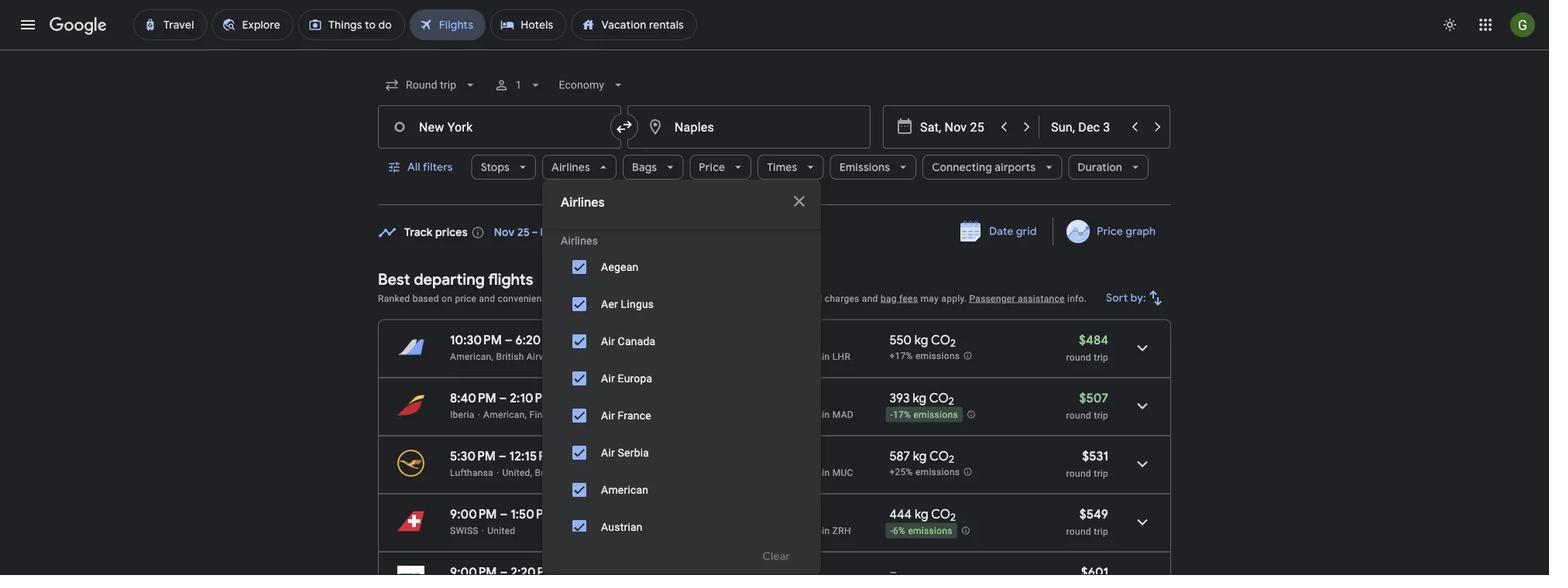Task type: vqa. For each thing, say whether or not it's contained in the screenshot.
topmost 'Open'
no



Task type: describe. For each thing, give the bounding box(es) containing it.
date grid
[[989, 225, 1037, 239]]

4
[[781, 351, 786, 362]]

bags button
[[623, 149, 683, 186]]

layover (1 of 1) is a 3 hr 20 min layover at munich international airport in munich. element
[[781, 467, 882, 479]]

co for 550
[[931, 332, 950, 348]]

main menu image
[[19, 15, 37, 34]]

total duration 11 hr 20 min. element
[[680, 565, 781, 575]]

change appearance image
[[1431, 6, 1468, 43]]

1 hr 40 min mad
[[781, 409, 853, 420]]

track prices
[[404, 226, 468, 240]]

flight details. leaves john f. kennedy international airport at 5:30 pm on saturday, november 25 and arrives at naples international airport at 12:15 pm on sunday, november 26. image
[[1124, 446, 1161, 483]]

best departing flights main content
[[378, 218, 1171, 575]]

only
[[760, 520, 784, 534]]

adult.
[[759, 293, 783, 304]]

 image for 8:40 pm
[[478, 409, 480, 420]]

leaves john f. kennedy international airport at 8:40 pm on saturday, november 25 and arrives at naples international airport at 2:10 pm on sunday, november 26. element
[[450, 390, 561, 406]]

- for 444
[[890, 526, 893, 537]]

leaves john f. kennedy international airport at 9:00 pm on saturday, november 25 and arrives at naples international airport at 2:20 pm on sunday, november 26. element
[[450, 565, 563, 575]]

airlines right the 25 – dec
[[561, 234, 598, 247]]

flight details. leaves john f. kennedy international airport at 10:30 pm on saturday, november 25 and arrives at naples international airport at 6:20 pm on sunday, november 26. image
[[1124, 330, 1161, 367]]

layover (1 of 1) is a 4 hr 10 min layover at heathrow airport in london. element
[[781, 350, 882, 363]]

all filters
[[407, 160, 453, 174]]

Arrival time: 1:50 PM on  Sunday, November 26. text field
[[511, 507, 562, 522]]

europa
[[618, 372, 652, 385]]

nov
[[494, 226, 515, 240]]

leaves john f. kennedy international airport at 5:30 pm on saturday, november 25 and arrives at naples international airport at 12:15 pm on sunday, november 26. element
[[450, 448, 564, 464]]

departing
[[414, 270, 485, 289]]

zrh
[[832, 526, 851, 536]]

+25% emissions
[[889, 467, 960, 478]]

Arrival time: 2:20 PM on  Sunday, November 26. text field
[[511, 565, 563, 575]]

united
[[487, 526, 515, 536]]

1 button
[[487, 67, 549, 104]]

+17%
[[889, 351, 913, 362]]

Departure time: 8:40 PM. text field
[[450, 390, 496, 406]]

2 for 587
[[949, 453, 954, 466]]

9:00 pm
[[450, 507, 497, 522]]

emissions
[[839, 160, 890, 174]]

$549 round trip
[[1066, 507, 1108, 537]]

-17% emissions
[[890, 410, 958, 421]]

1 for 1 hr 40 min mad
[[781, 409, 786, 420]]

stops
[[481, 160, 510, 174]]

3 inside layover (1 of 1) is a 3 hr 20 min layover at munich international airport in munich. element
[[781, 467, 786, 478]]

Return text field
[[1051, 106, 1122, 148]]

1 iberia from the left
[[450, 409, 475, 420]]

date grid button
[[949, 218, 1049, 246]]

air for air france
[[601, 409, 615, 422]]

filters
[[423, 160, 453, 174]]

+ 1
[[556, 565, 563, 574]]

optional
[[786, 293, 822, 304]]

air serbia
[[601, 447, 649, 459]]

airlines button
[[542, 149, 617, 186]]

price for price graph
[[1097, 225, 1123, 239]]

min for 393
[[814, 409, 830, 420]]

round for $549
[[1066, 526, 1091, 537]]

1 and from the left
[[479, 293, 495, 304]]

passenger assistance button
[[969, 293, 1065, 304]]

trip for $549
[[1094, 526, 1108, 537]]

operated
[[568, 409, 608, 420]]

leaves john f. kennedy international airport at 10:30 pm on saturday, november 25 and arrives at naples international airport at 6:20 pm on sunday, november 26. element
[[450, 332, 568, 348]]

444
[[889, 507, 912, 522]]

2 and from the left
[[862, 293, 878, 304]]

trip for $484
[[1094, 352, 1108, 363]]

531 US dollars text field
[[1082, 448, 1108, 464]]

1 for 1
[[515, 79, 522, 91]]

canada
[[618, 335, 656, 348]]

american
[[601, 484, 649, 496]]

learn more about tracked prices image
[[471, 226, 485, 240]]

25
[[800, 526, 811, 536]]

british
[[496, 351, 524, 362]]

prices include required taxes + fees for 1 adult. optional charges and bag fees may apply. passenger assistance
[[578, 293, 1065, 304]]

brussels
[[535, 467, 572, 478]]

3 hr 20 min muc
[[781, 467, 853, 478]]

prices
[[578, 293, 606, 304]]

$484
[[1079, 332, 1108, 348]]

best
[[378, 270, 410, 289]]

2 iberia from the left
[[623, 409, 647, 420]]

united, brussels airlines
[[502, 467, 608, 478]]

price graph button
[[1056, 218, 1168, 246]]

times
[[767, 160, 797, 174]]

none search field containing airlines
[[378, 49, 1171, 575]]

serbia
[[618, 447, 649, 459]]

4 hr 10 min lhr
[[781, 351, 850, 362]]

include
[[608, 293, 640, 304]]

550
[[889, 332, 912, 348]]

$507
[[1079, 390, 1108, 406]]

air france
[[601, 409, 651, 422]]

sort by: button
[[1100, 280, 1171, 317]]

– for 10:30 pm
[[505, 332, 512, 348]]

– for 5:30 pm
[[499, 448, 506, 464]]

40
[[800, 409, 811, 420]]

Departure time: 9:00 PM. text field
[[450, 565, 497, 575]]

10:30 pm – 6:20 pm american, british airways
[[450, 332, 561, 362]]

any
[[637, 226, 657, 240]]

loading results progress bar
[[0, 50, 1549, 53]]

duration button
[[1068, 149, 1149, 186]]

1 fees from the left
[[715, 293, 733, 304]]

air for air serbia
[[601, 447, 615, 459]]

trip for $507
[[1094, 410, 1108, 421]]

duration
[[1078, 160, 1122, 174]]

co for 587
[[929, 448, 949, 464]]

airlines inside best departing flights main content
[[575, 467, 608, 478]]

min for 587
[[814, 467, 830, 478]]

connecting
[[932, 160, 992, 174]]

airlines down airlines popup button
[[561, 195, 605, 211]]

emissions down 444 kg co 2
[[908, 526, 953, 537]]

hr for 393
[[789, 409, 798, 420]]

12:15 pm
[[509, 448, 557, 464]]

emissions down 393 kg co 2
[[913, 410, 958, 421]]

layover (1 of 1) is a 1 hr 40 min layover at adolfo suárez madrid–barajas airport in madrid. element
[[781, 409, 882, 421]]

484 US dollars text field
[[1079, 332, 1108, 348]]

may
[[921, 293, 939, 304]]

assistance
[[1018, 293, 1065, 304]]

393
[[889, 390, 910, 406]]

price
[[455, 293, 477, 304]]

Arrival time: 12:15 PM on  Sunday, November 26. text field
[[509, 448, 564, 464]]

hr for 587
[[789, 467, 798, 478]]

– for 8:40 pm
[[499, 390, 507, 406]]

dates
[[660, 226, 689, 240]]

 image for 9:00 pm
[[482, 526, 484, 536]]

bags
[[632, 160, 657, 174]]

kg for 550
[[915, 332, 928, 348]]

swap origin and destination. image
[[615, 118, 634, 136]]

4 hr from the top
[[789, 526, 798, 536]]

aegean
[[601, 261, 639, 273]]

leaves john f. kennedy international airport at 9:00 pm on saturday, november 25 and arrives at naples international airport at 1:50 pm on sunday, november 26. element
[[450, 507, 562, 522]]

emissions button
[[830, 149, 916, 186]]

times button
[[758, 149, 824, 186]]

co for 393
[[929, 390, 949, 406]]

1 hr 25 min zrh
[[781, 526, 851, 536]]

air europa
[[601, 372, 652, 385]]

find the best price region
[[378, 218, 1171, 258]]

graph
[[1125, 225, 1156, 239]]



Task type: locate. For each thing, give the bounding box(es) containing it.
trip for $531
[[1094, 468, 1108, 479]]

587 kg co 2
[[889, 448, 954, 466]]

price inside button
[[1097, 225, 1123, 239]]

hr right 4
[[789, 351, 798, 362]]

flight details. leaves john f. kennedy international airport at 9:00 pm on saturday, november 25 and arrives at naples international airport at 1:50 pm on sunday, november 26. image
[[1124, 504, 1161, 541]]

– up total duration 11 hr 20 min. element
[[697, 526, 703, 536]]

0 vertical spatial -
[[890, 410, 893, 421]]

round inside $549 round trip
[[1066, 526, 1091, 537]]

close dialog image
[[790, 192, 809, 211]]

co inside '550 kg co 2'
[[931, 332, 950, 348]]

min for 550
[[814, 351, 830, 362]]

trip down 484 us dollars "text field"
[[1094, 352, 1108, 363]]

airways
[[527, 351, 561, 362]]

Arrival time: 6:20 PM on  Sunday, November 26. text field
[[515, 332, 568, 348]]

0 horizontal spatial  image
[[478, 409, 480, 420]]

fees left for
[[715, 293, 733, 304]]

min
[[814, 351, 830, 362], [814, 409, 830, 420], [814, 467, 830, 478], [814, 526, 830, 536]]

emissions down '550 kg co 2'
[[915, 351, 960, 362]]

all
[[407, 160, 420, 174]]

american,
[[450, 351, 493, 362], [483, 409, 527, 420]]

10:30 pm
[[450, 332, 502, 348]]

3 inside find the best price region
[[563, 226, 570, 240]]

apply.
[[941, 293, 967, 304]]

round down $484
[[1066, 352, 1091, 363]]

by
[[610, 409, 620, 420]]

price left graph
[[1097, 225, 1123, 239]]

sort by:
[[1106, 291, 1146, 305]]

nap
[[703, 526, 722, 536]]

kg
[[915, 332, 928, 348], [913, 390, 926, 406], [913, 448, 927, 464], [915, 507, 928, 522]]

on
[[442, 293, 452, 304]]

air left europa
[[601, 372, 615, 385]]

aer
[[601, 298, 618, 311]]

any dates
[[637, 226, 689, 240]]

price for price
[[699, 160, 725, 174]]

airlines right the stops popup button
[[552, 160, 590, 174]]

co up +25% emissions
[[929, 448, 949, 464]]

price button
[[690, 149, 751, 186]]

trip inside "$531 round trip"
[[1094, 468, 1108, 479]]

kg for 444
[[915, 507, 928, 522]]

0 vertical spatial 3
[[563, 226, 570, 240]]

– inside 10:30 pm – 6:20 pm american, british airways
[[505, 332, 512, 348]]

round down $549 text box
[[1066, 526, 1091, 537]]

– for 9:00 pm
[[500, 507, 508, 522]]

passenger
[[969, 293, 1015, 304]]

507 US dollars text field
[[1079, 390, 1108, 406]]

kg for 587
[[913, 448, 927, 464]]

1 horizontal spatial  image
[[482, 526, 484, 536]]

2 min from the top
[[814, 409, 830, 420]]

1 vertical spatial price
[[1097, 225, 1123, 239]]

1 horizontal spatial iberia
[[623, 409, 647, 420]]

bag fees button
[[881, 293, 918, 304]]

kg up +25% emissions
[[913, 448, 927, 464]]

-
[[890, 410, 893, 421], [890, 526, 893, 537]]

0 horizontal spatial and
[[479, 293, 495, 304]]

express
[[650, 409, 684, 420]]

iberia right by
[[623, 409, 647, 420]]

round
[[1066, 352, 1091, 363], [1066, 410, 1091, 421], [1066, 468, 1091, 479], [1066, 526, 1091, 537]]

price right bags popup button
[[699, 160, 725, 174]]

co
[[931, 332, 950, 348], [929, 390, 949, 406], [929, 448, 949, 464], [931, 507, 950, 522]]

1 min from the top
[[814, 351, 830, 362]]

all filters button
[[378, 149, 465, 186]]

charges
[[825, 293, 859, 304]]

airlines
[[552, 160, 590, 174], [561, 195, 605, 211], [561, 234, 598, 247], [575, 467, 608, 478]]

round for $531
[[1066, 468, 1091, 479]]

2 for 550
[[950, 337, 956, 350]]

1 inside popup button
[[515, 79, 522, 91]]

by:
[[1131, 291, 1146, 305]]

min right 40
[[814, 409, 830, 420]]

2:10 pm
[[510, 390, 553, 406]]

Departure time: 9:00 PM. text field
[[450, 507, 497, 522]]

trip down 531 us dollars text box
[[1094, 468, 1108, 479]]

france
[[618, 409, 651, 422]]

layover (1 of 1) is a 1 hr 25 min layover at zurich airport in zürich. element
[[781, 525, 882, 537]]

4 trip from the top
[[1094, 526, 1108, 537]]

- down 393
[[890, 410, 893, 421]]

2 round from the top
[[1066, 410, 1091, 421]]

4 air from the top
[[601, 447, 615, 459]]

hr
[[789, 351, 798, 362], [789, 409, 798, 420], [789, 467, 798, 478], [789, 526, 798, 536]]

+17% emissions
[[889, 351, 960, 362]]

kg inside 587 kg co 2
[[913, 448, 927, 464]]

– up united, at the left bottom
[[499, 448, 506, 464]]

round inside $484 round trip
[[1066, 352, 1091, 363]]

3 left 20
[[781, 467, 786, 478]]

lingus
[[621, 298, 654, 311]]

1 trip from the top
[[1094, 352, 1108, 363]]

co up "-6% emissions"
[[931, 507, 950, 522]]

1 air from the top
[[601, 335, 615, 348]]

finnair
[[529, 409, 559, 420]]

muc
[[832, 467, 853, 478]]

min inside layover (1 of 1) is a 4 hr 10 min layover at heathrow airport in london. element
[[814, 351, 830, 362]]

1 vertical spatial  image
[[482, 526, 484, 536]]

bag
[[881, 293, 897, 304]]

None field
[[378, 71, 484, 99], [553, 71, 632, 99], [378, 71, 484, 99], [553, 71, 632, 99]]

min right the 25
[[814, 526, 830, 536]]

0 horizontal spatial fees
[[715, 293, 733, 304]]

stops button
[[471, 149, 536, 186]]

and right price
[[479, 293, 495, 304]]

kg up "-6% emissions"
[[915, 507, 928, 522]]

trip inside $507 round trip
[[1094, 410, 1108, 421]]

2 inside 393 kg co 2
[[949, 395, 954, 408]]

2 trip from the top
[[1094, 410, 1108, 421]]

20
[[800, 467, 811, 478]]

iberia
[[450, 409, 475, 420], [623, 409, 647, 420]]

hr for 550
[[789, 351, 798, 362]]

2 for 444
[[950, 511, 956, 524]]

 image down 8:40 pm
[[478, 409, 480, 420]]

- for 393
[[890, 410, 893, 421]]

393 kg co 2
[[889, 390, 954, 408]]

emissions down 587 kg co 2
[[915, 467, 960, 478]]

fees right "bag"
[[899, 293, 918, 304]]

round inside "$531 round trip"
[[1066, 468, 1091, 479]]

1 vertical spatial 3
[[781, 467, 786, 478]]

$484 round trip
[[1066, 332, 1108, 363]]

 image left united
[[482, 526, 484, 536]]

1 horizontal spatial fees
[[899, 293, 918, 304]]

hr left the 25
[[789, 526, 798, 536]]

min right 20
[[814, 467, 830, 478]]

Departure text field
[[920, 106, 991, 148]]

mad
[[832, 409, 853, 420]]

– up united
[[500, 507, 508, 522]]

1 horizontal spatial price
[[1097, 225, 1123, 239]]

$507 round trip
[[1066, 390, 1108, 421]]

kg up +17% emissions
[[915, 332, 928, 348]]

2 up -17% emissions
[[949, 395, 954, 408]]

kg inside 393 kg co 2
[[913, 390, 926, 406]]

co inside 587 kg co 2
[[929, 448, 949, 464]]

– up american, finnair
[[499, 390, 507, 406]]

1 horizontal spatial +
[[706, 293, 712, 304]]

kg inside '550 kg co 2'
[[915, 332, 928, 348]]

4 min from the top
[[814, 526, 830, 536]]

3
[[563, 226, 570, 240], [781, 467, 786, 478]]

Departure time: 10:30 PM. text field
[[450, 332, 502, 348]]

round for $484
[[1066, 352, 1091, 363]]

convenience
[[498, 293, 552, 304]]

2 inside '550 kg co 2'
[[950, 337, 956, 350]]

– up british
[[505, 332, 512, 348]]

grid
[[1016, 225, 1037, 239]]

0 vertical spatial price
[[699, 160, 725, 174]]

$531
[[1082, 448, 1108, 464]]

0 vertical spatial +
[[706, 293, 712, 304]]

kg for 393
[[913, 390, 926, 406]]

and left "bag"
[[862, 293, 878, 304]]

round down 507 us dollars text box at the right of page
[[1066, 410, 1091, 421]]

lhr
[[832, 351, 850, 362]]

co inside 393 kg co 2
[[929, 390, 949, 406]]

austrian
[[601, 521, 643, 534]]

0 horizontal spatial +
[[556, 565, 560, 574]]

-6% emissions
[[890, 526, 953, 537]]

co inside 444 kg co 2
[[931, 507, 950, 522]]

- down 444
[[890, 526, 893, 537]]

1 horizontal spatial and
[[862, 293, 878, 304]]

1 stop flight. element
[[781, 565, 814, 575]]

None text field
[[627, 105, 871, 149]]

american, down 10:30 pm
[[450, 351, 493, 362]]

549 US dollars text field
[[1079, 507, 1108, 522]]

1 for 1 hr 25 min zrh
[[781, 526, 786, 536]]

587
[[889, 448, 910, 464]]

1 horizontal spatial 3
[[781, 467, 786, 478]]

+ right taxes
[[706, 293, 712, 304]]

1 vertical spatial +
[[556, 565, 560, 574]]

Departure time: 5:30 PM. text field
[[450, 448, 496, 464]]

1 round from the top
[[1066, 352, 1091, 363]]

min inside layover (1 of 1) is a 1 hr 40 min layover at adolfo suárez madrid–barajas airport in madrid. element
[[814, 409, 830, 420]]

2 up "-6% emissions"
[[950, 511, 956, 524]]

air for air europa
[[601, 372, 615, 385]]

nov 25 – dec 3
[[494, 226, 570, 240]]

hr left 20
[[789, 467, 798, 478]]

3 hr from the top
[[789, 467, 798, 478]]

trip down 507 us dollars text box at the right of page
[[1094, 410, 1108, 421]]

+
[[706, 293, 712, 304], [556, 565, 560, 574]]

connecting airports button
[[923, 149, 1062, 186]]

air left the france
[[601, 409, 615, 422]]

5:30 pm
[[450, 448, 496, 464]]

1 vertical spatial -
[[890, 526, 893, 537]]

10
[[800, 351, 811, 362]]

– for jfk
[[697, 526, 703, 536]]

3 right the 25 – dec
[[563, 226, 570, 240]]

Arrival time: 2:10 PM on  Sunday, November 26. text field
[[510, 390, 561, 406]]

2 fees from the left
[[899, 293, 918, 304]]

2 for 393
[[949, 395, 954, 408]]

min right 10 at the right of the page
[[814, 351, 830, 362]]

–
[[505, 332, 512, 348], [499, 390, 507, 406], [499, 448, 506, 464], [500, 507, 508, 522], [697, 526, 703, 536]]

3 min from the top
[[814, 467, 830, 478]]

hr left 40
[[789, 409, 798, 420]]

airlines inside airlines popup button
[[552, 160, 590, 174]]

None search field
[[378, 49, 1171, 575]]

airports
[[995, 160, 1036, 174]]

2 inside 444 kg co 2
[[950, 511, 956, 524]]

2 hr from the top
[[789, 409, 798, 420]]

iberia down 8:40 pm
[[450, 409, 475, 420]]

601 US dollars text field
[[1081, 565, 1108, 575]]

1 - from the top
[[890, 410, 893, 421]]

round inside $507 round trip
[[1066, 410, 1091, 421]]

3 trip from the top
[[1094, 468, 1108, 479]]

american, down leaves john f. kennedy international airport at 8:40 pm on saturday, november 25 and arrives at naples international airport at 2:10 pm on sunday, november 26. element
[[483, 409, 527, 420]]

$531 round trip
[[1066, 448, 1108, 479]]

trip inside $484 round trip
[[1094, 352, 1108, 363]]

3 air from the top
[[601, 409, 615, 422]]

taxes
[[680, 293, 704, 304]]

0 horizontal spatial 3
[[563, 226, 570, 240]]

+25%
[[889, 467, 913, 478]]

american, inside 10:30 pm – 6:20 pm american, british airways
[[450, 351, 493, 362]]

2 inside 587 kg co 2
[[949, 453, 954, 466]]

only button
[[741, 509, 802, 546]]

connecting airports
[[932, 160, 1036, 174]]

price inside popup button
[[699, 160, 725, 174]]

jfk
[[680, 526, 697, 536]]

0 vertical spatial  image
[[478, 409, 480, 420]]

kg inside 444 kg co 2
[[915, 507, 928, 522]]

trip inside $549 round trip
[[1094, 526, 1108, 537]]

2 - from the top
[[890, 526, 893, 537]]

air canada
[[601, 335, 656, 348]]

air left canada in the left of the page
[[601, 335, 615, 348]]

3 round from the top
[[1066, 468, 1091, 479]]

1 inside arrival time: 2:20 pm on  sunday, november 26. text field
[[560, 565, 563, 574]]

 image
[[478, 409, 480, 420], [482, 526, 484, 536]]

co for 444
[[931, 507, 950, 522]]

2 air from the top
[[601, 372, 615, 385]]

round for $507
[[1066, 410, 1091, 421]]

None text field
[[378, 105, 621, 149]]

2 up +25% emissions
[[949, 453, 954, 466]]

flight details. leaves john f. kennedy international airport at 8:40 pm on saturday, november 25 and arrives at naples international airport at 2:10 pm on sunday, november 26. image
[[1124, 388, 1161, 425]]

+ down arrival time: 1:50 pm on  sunday, november 26. text field
[[556, 565, 560, 574]]

min inside layover (1 of 1) is a 1 hr 25 min layover at zurich airport in zürich. element
[[814, 526, 830, 536]]

air
[[601, 335, 615, 348], [601, 372, 615, 385], [601, 409, 615, 422], [601, 447, 615, 459]]

0 horizontal spatial iberia
[[450, 409, 475, 420]]

ranked based on price and convenience
[[378, 293, 552, 304]]

2 up +17% emissions
[[950, 337, 956, 350]]

4 round from the top
[[1066, 526, 1091, 537]]

co up +17% emissions
[[931, 332, 950, 348]]

6%
[[893, 526, 906, 537]]

0 vertical spatial american,
[[450, 351, 493, 362]]

fees
[[715, 293, 733, 304], [899, 293, 918, 304]]

trip down $549
[[1094, 526, 1108, 537]]

444 kg co 2
[[889, 507, 956, 524]]

round down the $531
[[1066, 468, 1091, 479]]

operated by iberia express
[[568, 409, 684, 420]]

track
[[404, 226, 433, 240]]

9:00 pm – 1:50 pm
[[450, 507, 554, 522]]

1 vertical spatial american,
[[483, 409, 527, 420]]

1:50 pm
[[511, 507, 554, 522]]

sort
[[1106, 291, 1128, 305]]

0 horizontal spatial price
[[699, 160, 725, 174]]

air left the serbia on the left
[[601, 447, 615, 459]]

kg up -17% emissions
[[913, 390, 926, 406]]

date
[[989, 225, 1014, 239]]

emissions
[[915, 351, 960, 362], [913, 410, 958, 421], [915, 467, 960, 478], [908, 526, 953, 537]]

co up -17% emissions
[[929, 390, 949, 406]]

and
[[479, 293, 495, 304], [862, 293, 878, 304]]

jfk – nap
[[680, 526, 722, 536]]

air for air canada
[[601, 335, 615, 348]]

+ inside arrival time: 2:20 pm on  sunday, november 26. text field
[[556, 565, 560, 574]]

1 hr from the top
[[789, 351, 798, 362]]

airlines right brussels
[[575, 467, 608, 478]]

min inside layover (1 of 1) is a 3 hr 20 min layover at munich international airport in munich. element
[[814, 467, 830, 478]]



